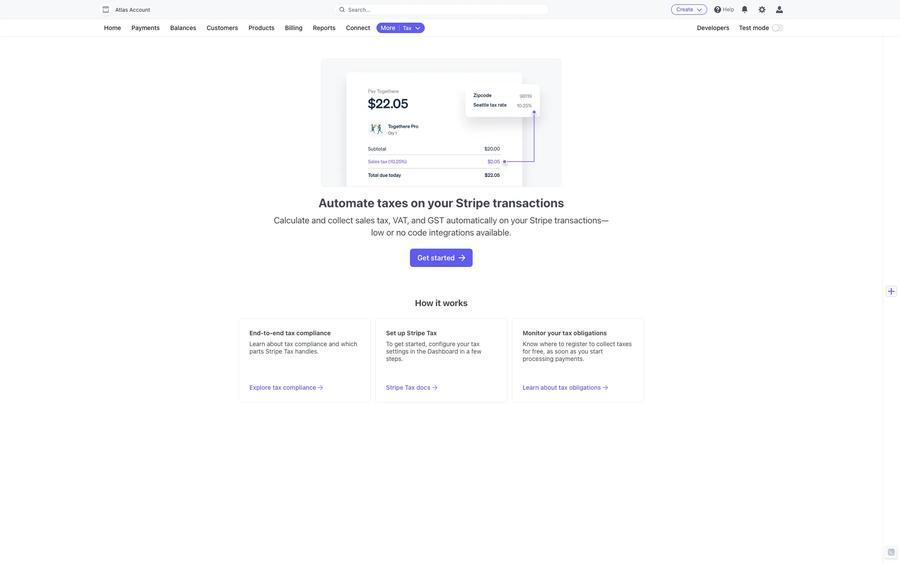 Task type: vqa. For each thing, say whether or not it's contained in the screenshot.
top Oct 16
no



Task type: describe. For each thing, give the bounding box(es) containing it.
2 as from the left
[[571, 348, 577, 355]]

get started
[[418, 254, 455, 262]]

end
[[273, 329, 284, 337]]

1 in from the left
[[411, 348, 416, 355]]

mode
[[754, 24, 770, 31]]

to-
[[264, 329, 273, 337]]

stripe up automatically at top
[[456, 196, 491, 210]]

your inside 'monitor your tax obligations know where to register to collect taxes for free, as soon as you start processing payments.'
[[548, 329, 562, 337]]

started,
[[406, 340, 427, 348]]

start
[[591, 348, 604, 355]]

create
[[677, 6, 694, 13]]

2 to from the left
[[590, 340, 595, 348]]

explore
[[250, 384, 271, 391]]

payments link
[[127, 23, 164, 33]]

notifications image
[[742, 6, 749, 13]]

tax left handles.
[[285, 340, 293, 348]]

settings
[[386, 348, 409, 355]]

stripe inside set up stripe tax to get started, configure your tax settings in the dashboard in a few steps.
[[407, 329, 425, 337]]

handles.
[[295, 348, 319, 355]]

balances
[[170, 24, 196, 31]]

tax inside 'monitor your tax obligations know where to register to collect taxes for free, as soon as you start processing payments.'
[[563, 329, 573, 337]]

0 vertical spatial compliance
[[297, 329, 331, 337]]

free,
[[533, 348, 546, 355]]

know
[[523, 340, 539, 348]]

stripe tax docs link
[[386, 383, 438, 392]]

how it works
[[415, 298, 468, 308]]

set
[[386, 329, 397, 337]]

your inside set up stripe tax to get started, configure your tax settings in the dashboard in a few steps.
[[457, 340, 470, 348]]

customers link
[[203, 23, 243, 33]]

about inside end-to-end tax compliance learn about tax compliance and which parts stripe tax handles.
[[267, 340, 283, 348]]

2 in from the left
[[460, 348, 465, 355]]

products
[[249, 24, 275, 31]]

stripe left docs
[[386, 384, 404, 391]]

balances link
[[166, 23, 201, 33]]

products link
[[244, 23, 279, 33]]

which
[[341, 340, 358, 348]]

calculate and collect sales tax, vat, and gst automatically on your stripe transactions— low or no code integrations available.
[[274, 215, 609, 237]]

configure
[[429, 340, 456, 348]]

few
[[472, 348, 482, 355]]

the
[[417, 348, 426, 355]]

register
[[567, 340, 588, 348]]

your inside calculate and collect sales tax, vat, and gst automatically on your stripe transactions— low or no code integrations available.
[[511, 215, 528, 225]]

code
[[408, 227, 427, 237]]

sales
[[356, 215, 375, 225]]

tax left docs
[[405, 384, 415, 391]]

set up stripe tax to get started, configure your tax settings in the dashboard in a few steps.
[[386, 329, 482, 362]]

1 as from the left
[[547, 348, 554, 355]]

to
[[386, 340, 393, 348]]

0 horizontal spatial on
[[411, 196, 426, 210]]

1 vertical spatial about
[[541, 384, 558, 391]]

monitor your tax obligations know where to register to collect taxes for free, as soon as you start processing payments.
[[523, 329, 632, 362]]

a
[[467, 348, 470, 355]]

learn about tax obligations link
[[523, 383, 608, 392]]

it
[[436, 298, 441, 308]]

soon
[[555, 348, 569, 355]]

automate
[[319, 196, 375, 210]]

low
[[372, 227, 385, 237]]

tax inside set up stripe tax to get started, configure your tax settings in the dashboard in a few steps.
[[472, 340, 480, 348]]

transactions
[[493, 196, 565, 210]]

test
[[740, 24, 752, 31]]

Search… search field
[[335, 4, 549, 15]]

stripe tax docs
[[386, 384, 431, 391]]

available.
[[477, 227, 512, 237]]

developers
[[698, 24, 730, 31]]

tax right 'end'
[[286, 329, 295, 337]]

home
[[104, 24, 121, 31]]

no
[[397, 227, 406, 237]]

help
[[724, 6, 735, 13]]

your up gst
[[428, 196, 454, 210]]

steps.
[[386, 355, 404, 362]]

reports
[[313, 24, 336, 31]]

you
[[579, 348, 589, 355]]

learn about tax obligations
[[523, 384, 601, 391]]

test mode
[[740, 24, 770, 31]]

end-
[[250, 329, 264, 337]]

search…
[[349, 6, 371, 13]]

atlas
[[115, 7, 128, 13]]

stripe inside end-to-end tax compliance learn about tax compliance and which parts stripe tax handles.
[[266, 348, 283, 355]]



Task type: locate. For each thing, give the bounding box(es) containing it.
0 horizontal spatial to
[[559, 340, 565, 348]]

obligations up register
[[574, 329, 607, 337]]

your up the where
[[548, 329, 562, 337]]

about down 'end'
[[267, 340, 283, 348]]

on
[[411, 196, 426, 210], [500, 215, 509, 225]]

obligations
[[574, 329, 607, 337], [570, 384, 601, 391]]

collect inside calculate and collect sales tax, vat, and gst automatically on your stripe transactions— low or no code integrations available.
[[328, 215, 354, 225]]

on inside calculate and collect sales tax, vat, and gst automatically on your stripe transactions— low or no code integrations available.
[[500, 215, 509, 225]]

1 horizontal spatial in
[[460, 348, 465, 355]]

0 horizontal spatial taxes
[[377, 196, 409, 210]]

learn down processing
[[523, 384, 539, 391]]

on up the code
[[411, 196, 426, 210]]

1 horizontal spatial to
[[590, 340, 595, 348]]

1 horizontal spatial collect
[[597, 340, 616, 348]]

stripe inside calculate and collect sales tax, vat, and gst automatically on your stripe transactions— low or no code integrations available.
[[530, 215, 553, 225]]

customers
[[207, 24, 238, 31]]

about
[[267, 340, 283, 348], [541, 384, 558, 391]]

0 horizontal spatial learn
[[250, 340, 265, 348]]

0 vertical spatial obligations
[[574, 329, 607, 337]]

obligations for your
[[574, 329, 607, 337]]

and up the code
[[412, 215, 426, 225]]

in left a
[[460, 348, 465, 355]]

1 vertical spatial learn
[[523, 384, 539, 391]]

billing link
[[281, 23, 307, 33]]

get
[[395, 340, 404, 348]]

1 vertical spatial compliance
[[295, 340, 327, 348]]

billing
[[285, 24, 303, 31]]

compliance down handles.
[[283, 384, 316, 391]]

explore tax compliance link
[[250, 383, 323, 392]]

to right you
[[590, 340, 595, 348]]

collect down automate
[[328, 215, 354, 225]]

1 vertical spatial on
[[500, 215, 509, 225]]

stripe
[[456, 196, 491, 210], [530, 215, 553, 225], [407, 329, 425, 337], [266, 348, 283, 355], [386, 384, 404, 391]]

payments
[[132, 24, 160, 31]]

1 vertical spatial collect
[[597, 340, 616, 348]]

obligations down the payments.
[[570, 384, 601, 391]]

in left the
[[411, 348, 416, 355]]

dashboard
[[428, 348, 459, 355]]

1 vertical spatial taxes
[[617, 340, 632, 348]]

tax down the payments.
[[559, 384, 568, 391]]

connect link
[[342, 23, 375, 33]]

taxes up vat,
[[377, 196, 409, 210]]

as
[[547, 348, 554, 355], [571, 348, 577, 355]]

compliance left which
[[295, 340, 327, 348]]

automatically
[[447, 215, 498, 225]]

account
[[130, 7, 150, 13]]

0 vertical spatial about
[[267, 340, 283, 348]]

collect right you
[[597, 340, 616, 348]]

as left you
[[571, 348, 577, 355]]

vat,
[[393, 215, 410, 225]]

stripe down "transactions"
[[530, 215, 553, 225]]

obligations inside 'monitor your tax obligations know where to register to collect taxes for free, as soon as you start processing payments.'
[[574, 329, 607, 337]]

to
[[559, 340, 565, 348], [590, 340, 595, 348]]

gst
[[428, 215, 445, 225]]

where
[[540, 340, 558, 348]]

as right free,
[[547, 348, 554, 355]]

about down processing
[[541, 384, 558, 391]]

0 vertical spatial collect
[[328, 215, 354, 225]]

payments.
[[556, 355, 585, 362]]

get
[[418, 254, 430, 262]]

1 horizontal spatial taxes
[[617, 340, 632, 348]]

tax
[[286, 329, 295, 337], [563, 329, 573, 337], [285, 340, 293, 348], [472, 340, 480, 348], [273, 384, 282, 391], [559, 384, 568, 391]]

stripe right parts
[[266, 348, 283, 355]]

tax
[[403, 25, 412, 31], [427, 329, 437, 337], [284, 348, 294, 355], [405, 384, 415, 391]]

up
[[398, 329, 406, 337]]

your left few
[[457, 340, 470, 348]]

tax right a
[[472, 340, 480, 348]]

to right the where
[[559, 340, 565, 348]]

docs
[[417, 384, 431, 391]]

home link
[[100, 23, 125, 33]]

tax up register
[[563, 329, 573, 337]]

1 horizontal spatial on
[[500, 215, 509, 225]]

reports link
[[309, 23, 340, 33]]

0 horizontal spatial as
[[547, 348, 554, 355]]

tax inside end-to-end tax compliance learn about tax compliance and which parts stripe tax handles.
[[284, 348, 294, 355]]

automate taxes on your stripe transactions
[[319, 196, 565, 210]]

get started button
[[411, 249, 473, 267]]

2 horizontal spatial and
[[412, 215, 426, 225]]

tax right more
[[403, 25, 412, 31]]

atlas account
[[115, 7, 150, 13]]

collect
[[328, 215, 354, 225], [597, 340, 616, 348]]

tax up the configure
[[427, 329, 437, 337]]

your down "transactions"
[[511, 215, 528, 225]]

transactions—
[[555, 215, 609, 225]]

2 vertical spatial compliance
[[283, 384, 316, 391]]

started
[[431, 254, 455, 262]]

Search… text field
[[335, 4, 549, 15]]

obligations for about
[[570, 384, 601, 391]]

how
[[415, 298, 434, 308]]

in
[[411, 348, 416, 355], [460, 348, 465, 355]]

explore tax compliance
[[250, 384, 316, 391]]

end-to-end tax compliance learn about tax compliance and which parts stripe tax handles.
[[250, 329, 358, 355]]

0 horizontal spatial collect
[[328, 215, 354, 225]]

processing
[[523, 355, 554, 362]]

1 horizontal spatial learn
[[523, 384, 539, 391]]

compliance up handles.
[[297, 329, 331, 337]]

0 vertical spatial taxes
[[377, 196, 409, 210]]

learn down the end-
[[250, 340, 265, 348]]

0 horizontal spatial and
[[312, 215, 326, 225]]

0 vertical spatial on
[[411, 196, 426, 210]]

tax right explore
[[273, 384, 282, 391]]

a simplified invoice showing a sales tax line with some information on how the tax is calculated. image
[[333, 66, 556, 186]]

tax inside set up stripe tax to get started, configure your tax settings in the dashboard in a few steps.
[[427, 329, 437, 337]]

0 horizontal spatial about
[[267, 340, 283, 348]]

developers link
[[693, 23, 734, 33]]

parts
[[250, 348, 264, 355]]

monitor
[[523, 329, 547, 337]]

on up available.
[[500, 215, 509, 225]]

compliance
[[297, 329, 331, 337], [295, 340, 327, 348], [283, 384, 316, 391]]

taxes
[[377, 196, 409, 210], [617, 340, 632, 348]]

1 horizontal spatial as
[[571, 348, 577, 355]]

1 vertical spatial obligations
[[570, 384, 601, 391]]

stripe up "started,"
[[407, 329, 425, 337]]

for
[[523, 348, 531, 355]]

works
[[443, 298, 468, 308]]

atlas account button
[[100, 3, 159, 16]]

learn inside end-to-end tax compliance learn about tax compliance and which parts stripe tax handles.
[[250, 340, 265, 348]]

and
[[312, 215, 326, 225], [412, 215, 426, 225], [329, 340, 339, 348]]

integrations
[[429, 227, 475, 237]]

and inside end-to-end tax compliance learn about tax compliance and which parts stripe tax handles.
[[329, 340, 339, 348]]

and right calculate
[[312, 215, 326, 225]]

taxes inside 'monitor your tax obligations know where to register to collect taxes for free, as soon as you start processing payments.'
[[617, 340, 632, 348]]

help button
[[711, 3, 738, 17]]

tax,
[[377, 215, 391, 225]]

taxes right the start
[[617, 340, 632, 348]]

0 vertical spatial learn
[[250, 340, 265, 348]]

0 horizontal spatial in
[[411, 348, 416, 355]]

your
[[428, 196, 454, 210], [511, 215, 528, 225], [548, 329, 562, 337], [457, 340, 470, 348]]

create button
[[672, 4, 708, 15]]

collect inside 'monitor your tax obligations know where to register to collect taxes for free, as soon as you start processing payments.'
[[597, 340, 616, 348]]

1 horizontal spatial and
[[329, 340, 339, 348]]

more
[[381, 24, 396, 31]]

calculate
[[274, 215, 310, 225]]

and left which
[[329, 340, 339, 348]]

learn
[[250, 340, 265, 348], [523, 384, 539, 391]]

or
[[387, 227, 395, 237]]

tax left handles.
[[284, 348, 294, 355]]

connect
[[346, 24, 371, 31]]

1 to from the left
[[559, 340, 565, 348]]

1 horizontal spatial about
[[541, 384, 558, 391]]



